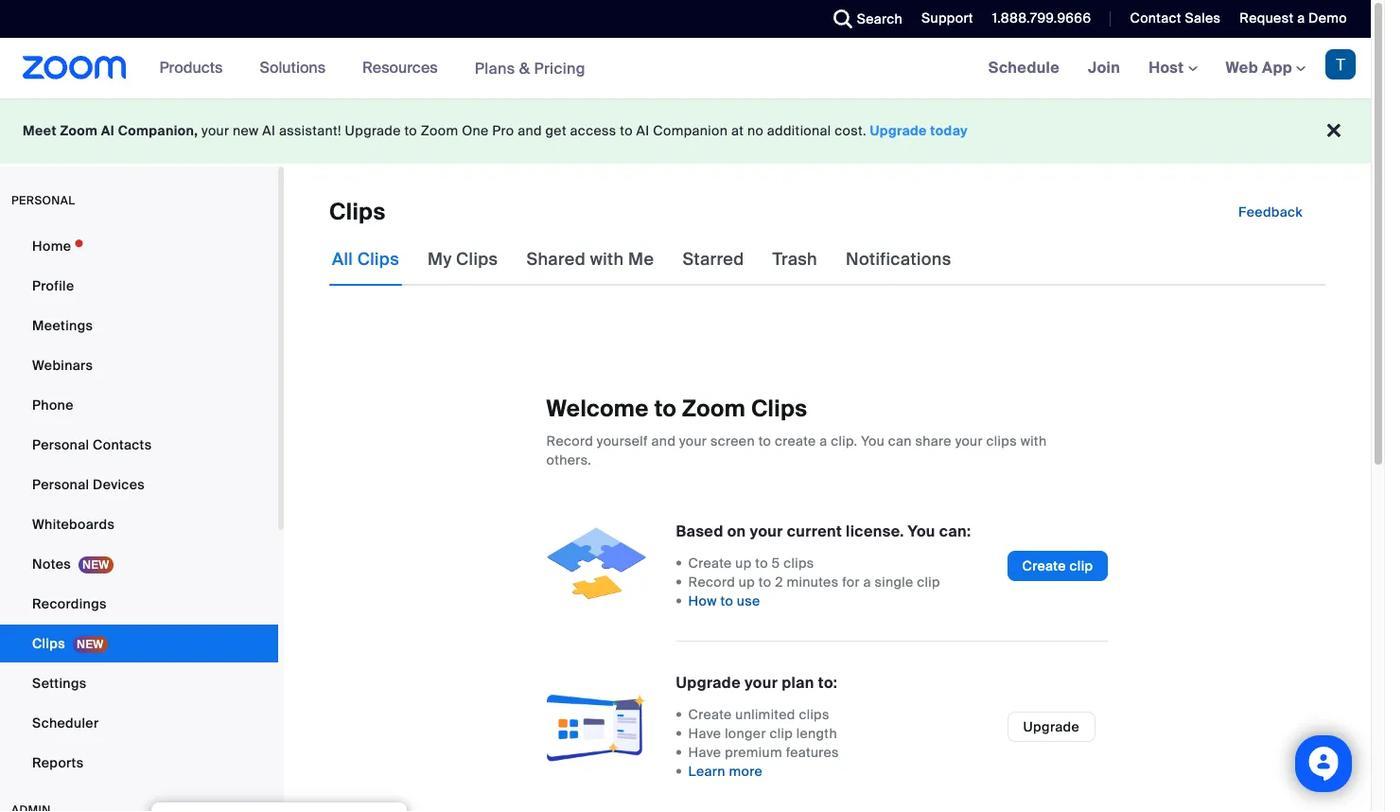 Task type: describe. For each thing, give the bounding box(es) containing it.
screen
[[711, 433, 755, 450]]

starred tab
[[680, 233, 747, 286]]

settings
[[32, 675, 87, 692]]

host
[[1149, 58, 1188, 78]]

based on your current license. you can:
[[676, 522, 971, 541]]

demo
[[1309, 9, 1348, 27]]

my
[[428, 248, 452, 271]]

single
[[875, 574, 914, 591]]

all clips tab
[[329, 233, 402, 286]]

shared
[[527, 248, 586, 271]]

feedback
[[1239, 203, 1303, 221]]

whiteboards link
[[0, 505, 278, 543]]

to left 5
[[756, 555, 768, 572]]

settings link
[[0, 664, 278, 702]]

pricing
[[534, 58, 586, 78]]

profile picture image
[[1326, 49, 1356, 80]]

and inside meet zoom ai companion, footer
[[518, 122, 542, 139]]

search button
[[819, 0, 908, 38]]

1 horizontal spatial clip
[[917, 574, 941, 591]]

products button
[[160, 38, 231, 98]]

phone link
[[0, 386, 278, 424]]

personal devices link
[[0, 466, 278, 504]]

create for based on your current license. you can:
[[689, 555, 732, 572]]

premium
[[725, 744, 783, 761]]

your inside meet zoom ai companion, footer
[[202, 122, 229, 139]]

schedule
[[989, 58, 1060, 78]]

resources button
[[363, 38, 446, 98]]

your right share
[[956, 433, 983, 450]]

share
[[916, 433, 952, 450]]

to down resources dropdown button
[[405, 122, 417, 139]]

more
[[729, 763, 763, 780]]

meet
[[23, 122, 57, 139]]

to left 2
[[759, 574, 772, 591]]

can
[[889, 433, 912, 450]]

zoom inside welcome to zoom clips record yourself and your screen to create a clip. you can share your clips with others.
[[683, 394, 746, 423]]

how to use
[[689, 592, 761, 610]]

shared with me tab
[[524, 233, 657, 286]]

personal for personal devices
[[32, 476, 89, 493]]

welcome
[[547, 394, 649, 423]]

to inside button
[[721, 592, 734, 610]]

with inside welcome to zoom clips record yourself and your screen to create a clip. you can share your clips with others.
[[1021, 433, 1047, 450]]

create unlimited clips
[[689, 706, 830, 723]]

personal devices
[[32, 476, 145, 493]]

have for have premium features
[[689, 744, 722, 761]]

upgrade inside "button"
[[1024, 718, 1080, 735]]

me
[[629, 248, 654, 271]]

unlimited
[[736, 706, 796, 723]]

trash tab
[[770, 233, 821, 286]]

devices
[[93, 476, 145, 493]]

to right access
[[620, 122, 633, 139]]

1 vertical spatial clips
[[784, 555, 815, 572]]

2
[[775, 574, 784, 591]]

sales
[[1185, 9, 1221, 27]]

personal contacts
[[32, 436, 152, 453]]

starred
[[683, 248, 744, 271]]

no
[[748, 122, 764, 139]]

create clip
[[1023, 557, 1094, 574]]

to:
[[819, 673, 838, 693]]

1 ai from the left
[[101, 122, 115, 139]]

personal for personal contacts
[[32, 436, 89, 453]]

1 horizontal spatial a
[[864, 574, 871, 591]]

0 vertical spatial a
[[1298, 9, 1306, 27]]

meetings navigation
[[975, 38, 1371, 99]]

support
[[922, 9, 974, 27]]

1 horizontal spatial zoom
[[421, 122, 459, 139]]

join
[[1088, 58, 1121, 78]]

based
[[676, 522, 724, 541]]

notes
[[32, 556, 71, 573]]

clips inside welcome to zoom clips record yourself and your screen to create a clip. you can share your clips with others.
[[987, 433, 1017, 450]]

upgrade your plan to:
[[676, 673, 838, 693]]

create clip button
[[1008, 550, 1109, 581]]

others.
[[547, 451, 592, 469]]

clip inside button
[[1070, 557, 1094, 574]]

meet zoom ai companion, footer
[[0, 98, 1371, 164]]

yourself
[[597, 433, 648, 450]]

plan
[[782, 673, 815, 693]]

clips right all
[[357, 248, 399, 271]]

license.
[[846, 522, 904, 541]]

companion
[[653, 122, 728, 139]]

2 vertical spatial clips
[[799, 706, 830, 723]]

create up to 5 clips
[[689, 555, 815, 572]]

3 ai from the left
[[637, 122, 650, 139]]

product information navigation
[[145, 38, 600, 99]]

web app button
[[1226, 58, 1306, 78]]

solutions button
[[260, 38, 334, 98]]

companion,
[[118, 122, 198, 139]]

phone
[[32, 397, 74, 414]]

1 vertical spatial record
[[689, 574, 736, 591]]

access
[[570, 122, 617, 139]]

recordings
[[32, 595, 107, 612]]

welcome to zoom clips record yourself and your screen to create a clip. you can share your clips with others.
[[547, 394, 1047, 469]]

use
[[737, 592, 761, 610]]

my clips tab
[[425, 233, 501, 286]]

clips link
[[0, 625, 278, 663]]

minutes
[[787, 574, 839, 591]]

reports link
[[0, 744, 278, 782]]

feedback button
[[1224, 197, 1318, 227]]

up for create
[[736, 555, 752, 572]]

at
[[732, 122, 744, 139]]

request
[[1240, 9, 1294, 27]]

2 ai from the left
[[262, 122, 276, 139]]

join link
[[1074, 38, 1135, 98]]

additional
[[767, 122, 831, 139]]

personal
[[11, 193, 75, 208]]

longer
[[725, 725, 766, 742]]

resources
[[363, 58, 438, 78]]

all clips
[[332, 248, 399, 271]]

profile
[[32, 277, 74, 294]]

products
[[160, 58, 223, 78]]

meet zoom ai companion, your new ai assistant! upgrade to zoom one pro and get access to ai companion at no additional cost. upgrade today
[[23, 122, 968, 139]]

0 horizontal spatial zoom
[[60, 122, 98, 139]]



Task type: vqa. For each thing, say whether or not it's contained in the screenshot.
2nd the Personal from the bottom of the Personal Menu menu
yes



Task type: locate. For each thing, give the bounding box(es) containing it.
clips right share
[[987, 433, 1017, 450]]

scheduler
[[32, 715, 99, 732]]

to left create
[[759, 433, 772, 450]]

0 horizontal spatial ai
[[101, 122, 115, 139]]

a left demo
[[1298, 9, 1306, 27]]

0 vertical spatial and
[[518, 122, 542, 139]]

get
[[546, 122, 567, 139]]

support link
[[908, 0, 978, 38], [922, 9, 974, 27]]

2 horizontal spatial ai
[[637, 122, 650, 139]]

0 horizontal spatial you
[[861, 433, 885, 450]]

1 horizontal spatial and
[[652, 433, 676, 450]]

create
[[775, 433, 816, 450]]

new
[[233, 122, 259, 139]]

clip
[[1070, 557, 1094, 574], [917, 574, 941, 591], [770, 725, 793, 742]]

banner
[[0, 38, 1371, 99]]

2 horizontal spatial zoom
[[683, 394, 746, 423]]

1.888.799.9666
[[993, 9, 1092, 27]]

0 vertical spatial you
[[861, 433, 885, 450]]

0 vertical spatial with
[[590, 248, 624, 271]]

webinars
[[32, 357, 93, 374]]

1 vertical spatial a
[[820, 433, 828, 450]]

trash
[[773, 248, 818, 271]]

banner containing products
[[0, 38, 1371, 99]]

how to use button
[[689, 592, 761, 610]]

0 horizontal spatial with
[[590, 248, 624, 271]]

up
[[736, 555, 752, 572], [739, 574, 755, 591]]

a inside welcome to zoom clips record yourself and your screen to create a clip. you can share your clips with others.
[[820, 433, 828, 450]]

tabs of clips tab list
[[329, 233, 955, 286]]

1 have from the top
[[689, 725, 722, 742]]

home link
[[0, 227, 278, 265]]

have premium features
[[689, 744, 839, 761]]

host button
[[1149, 58, 1198, 78]]

cost.
[[835, 122, 867, 139]]

ai right new
[[262, 122, 276, 139]]

zoom
[[60, 122, 98, 139], [421, 122, 459, 139], [683, 394, 746, 423]]

zoom left one
[[421, 122, 459, 139]]

with inside tab
[[590, 248, 624, 271]]

have for have longer clip length
[[689, 725, 722, 742]]

meetings link
[[0, 307, 278, 345]]

record inside welcome to zoom clips record yourself and your screen to create a clip. you can share your clips with others.
[[547, 433, 594, 450]]

&
[[519, 58, 530, 78]]

1 vertical spatial personal
[[32, 476, 89, 493]]

1 vertical spatial and
[[652, 433, 676, 450]]

1 horizontal spatial with
[[1021, 433, 1047, 450]]

personal down the phone
[[32, 436, 89, 453]]

tooltip
[[151, 803, 407, 811]]

profile link
[[0, 267, 278, 305]]

home
[[32, 238, 71, 255]]

to left the "use"
[[721, 592, 734, 610]]

you inside welcome to zoom clips record yourself and your screen to create a clip. you can share your clips with others.
[[861, 433, 885, 450]]

clips inside welcome to zoom clips record yourself and your screen to create a clip. you can share your clips with others.
[[751, 394, 808, 423]]

reports
[[32, 754, 84, 771]]

have
[[689, 725, 722, 742], [689, 744, 722, 761]]

learn
[[689, 763, 726, 780]]

1 horizontal spatial ai
[[262, 122, 276, 139]]

0 vertical spatial clips
[[987, 433, 1017, 450]]

clips right 5
[[784, 555, 815, 572]]

and
[[518, 122, 542, 139], [652, 433, 676, 450]]

zoom logo image
[[23, 56, 126, 80]]

plans
[[475, 58, 515, 78]]

0 vertical spatial personal
[[32, 436, 89, 453]]

your
[[202, 122, 229, 139], [680, 433, 707, 450], [956, 433, 983, 450], [750, 522, 783, 541], [745, 673, 778, 693]]

all
[[332, 248, 353, 271]]

today
[[931, 122, 968, 139]]

and right yourself
[[652, 433, 676, 450]]

your left new
[[202, 122, 229, 139]]

1 vertical spatial with
[[1021, 433, 1047, 450]]

0 horizontal spatial record
[[547, 433, 594, 450]]

schedule link
[[975, 38, 1074, 98]]

up for record
[[739, 574, 755, 591]]

your right on
[[750, 522, 783, 541]]

2 personal from the top
[[32, 476, 89, 493]]

plans & pricing
[[475, 58, 586, 78]]

clips up length on the right
[[799, 706, 830, 723]]

upgrade
[[345, 122, 401, 139], [870, 122, 927, 139], [676, 673, 741, 693], [1024, 718, 1080, 735]]

web
[[1226, 58, 1259, 78]]

you left can:
[[908, 522, 936, 541]]

whiteboards
[[32, 516, 115, 533]]

have longer clip length
[[689, 725, 838, 742]]

clips up settings
[[32, 635, 65, 652]]

create inside create clip button
[[1023, 557, 1067, 574]]

contacts
[[93, 436, 152, 453]]

0 horizontal spatial and
[[518, 122, 542, 139]]

clips
[[987, 433, 1017, 450], [784, 555, 815, 572], [799, 706, 830, 723]]

clips inside personal menu menu
[[32, 635, 65, 652]]

ai left companion
[[637, 122, 650, 139]]

scheduler link
[[0, 704, 278, 742]]

you
[[861, 433, 885, 450], [908, 522, 936, 541]]

assistant!
[[279, 122, 341, 139]]

5
[[772, 555, 780, 572]]

personal contacts link
[[0, 426, 278, 464]]

create
[[689, 555, 732, 572], [1023, 557, 1067, 574], [689, 706, 732, 723]]

search
[[857, 10, 903, 27]]

zoom up screen
[[683, 394, 746, 423]]

meetings
[[32, 317, 93, 334]]

1 horizontal spatial record
[[689, 574, 736, 591]]

create for upgrade your plan to:
[[689, 706, 732, 723]]

your up create unlimited clips
[[745, 673, 778, 693]]

zoom right "meet"
[[60, 122, 98, 139]]

request a demo
[[1240, 9, 1348, 27]]

0 vertical spatial up
[[736, 555, 752, 572]]

2 horizontal spatial a
[[1298, 9, 1306, 27]]

1 personal from the top
[[32, 436, 89, 453]]

record up the others.
[[547, 433, 594, 450]]

clip.
[[831, 433, 858, 450]]

contact
[[1131, 9, 1182, 27]]

upgrade button
[[1008, 711, 1096, 742]]

2 horizontal spatial clip
[[1070, 557, 1094, 574]]

record up to 2 minutes for a single clip
[[689, 574, 941, 591]]

up left 5
[[736, 555, 752, 572]]

personal menu menu
[[0, 227, 278, 784]]

ai left companion,
[[101, 122, 115, 139]]

for
[[843, 574, 860, 591]]

clips up create
[[751, 394, 808, 423]]

record up how
[[689, 574, 736, 591]]

up up the "use"
[[739, 574, 755, 591]]

0 vertical spatial have
[[689, 725, 722, 742]]

2 have from the top
[[689, 744, 722, 761]]

request a demo link
[[1226, 0, 1371, 38], [1240, 9, 1348, 27]]

you left can
[[861, 433, 885, 450]]

length
[[797, 725, 838, 742]]

1 horizontal spatial you
[[908, 522, 936, 541]]

1 vertical spatial have
[[689, 744, 722, 761]]

webinars link
[[0, 346, 278, 384]]

personal
[[32, 436, 89, 453], [32, 476, 89, 493]]

my clips
[[428, 248, 498, 271]]

2 vertical spatial a
[[864, 574, 871, 591]]

and inside welcome to zoom clips record yourself and your screen to create a clip. you can share your clips with others.
[[652, 433, 676, 450]]

1 vertical spatial you
[[908, 522, 936, 541]]

to
[[405, 122, 417, 139], [620, 122, 633, 139], [655, 394, 677, 423], [759, 433, 772, 450], [756, 555, 768, 572], [759, 574, 772, 591], [721, 592, 734, 610]]

to right welcome
[[655, 394, 677, 423]]

0 vertical spatial record
[[547, 433, 594, 450]]

how
[[689, 592, 717, 610]]

clips right my
[[456, 248, 498, 271]]

contact sales
[[1131, 9, 1221, 27]]

one
[[462, 122, 489, 139]]

a left 'clip.'
[[820, 433, 828, 450]]

clips up all clips tab
[[329, 197, 386, 226]]

your left screen
[[680, 433, 707, 450]]

personal up whiteboards at left
[[32, 476, 89, 493]]

can:
[[940, 522, 971, 541]]

0 horizontal spatial a
[[820, 433, 828, 450]]

1.888.799.9666 button
[[978, 0, 1096, 38], [993, 9, 1092, 27]]

1 vertical spatial up
[[739, 574, 755, 591]]

0 horizontal spatial clip
[[770, 725, 793, 742]]

current
[[787, 522, 842, 541]]

notes link
[[0, 545, 278, 583]]

and left the 'get'
[[518, 122, 542, 139]]

web app
[[1226, 58, 1293, 78]]

a right for
[[864, 574, 871, 591]]

clips
[[329, 197, 386, 226], [357, 248, 399, 271], [456, 248, 498, 271], [751, 394, 808, 423], [32, 635, 65, 652]]



